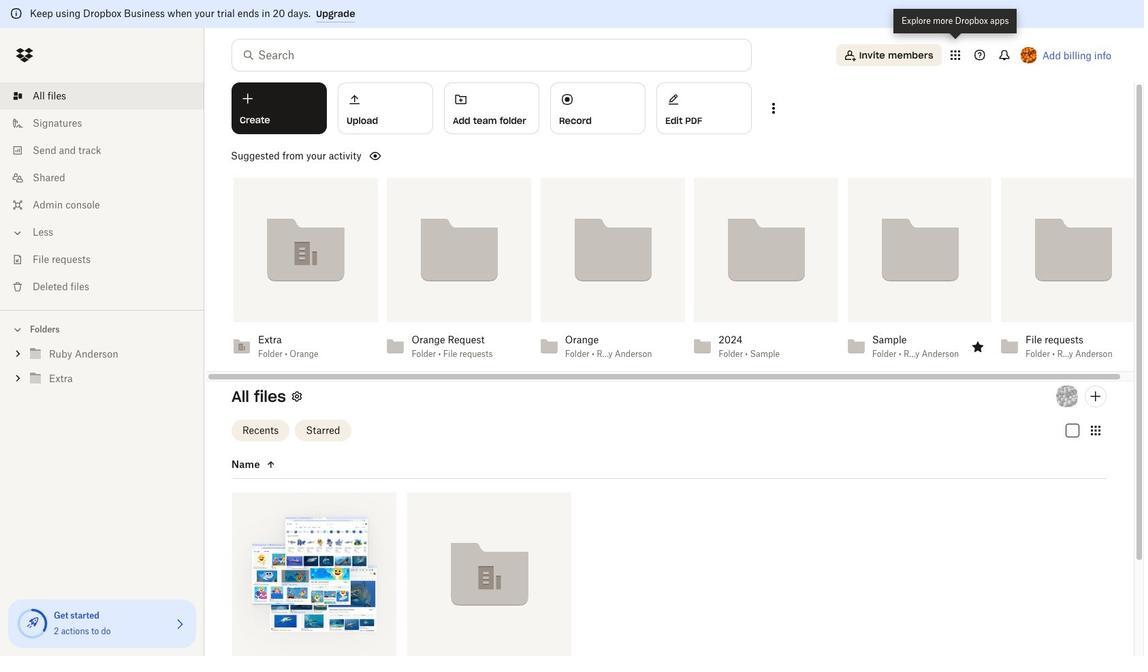 Task type: vqa. For each thing, say whether or not it's contained in the screenshot.
bottom across
no



Task type: locate. For each thing, give the bounding box(es) containing it.
group
[[0, 339, 204, 401]]

folder settings image
[[289, 388, 305, 405]]

alert
[[0, 0, 1145, 28]]

list item
[[0, 82, 204, 110]]

account menu image
[[1021, 47, 1038, 63]]

dropbox image
[[11, 42, 38, 69]]

Search in folder "Dropbox" text field
[[258, 47, 724, 63]]

ruby anderson image
[[1057, 386, 1079, 407]]

list
[[0, 74, 204, 310]]



Task type: describe. For each thing, give the bounding box(es) containing it.
less image
[[11, 226, 25, 240]]

team member folder, ruby anderson row
[[232, 493, 397, 656]]

team shared folder, extra row
[[408, 493, 572, 656]]

add team members image
[[1088, 388, 1105, 405]]



